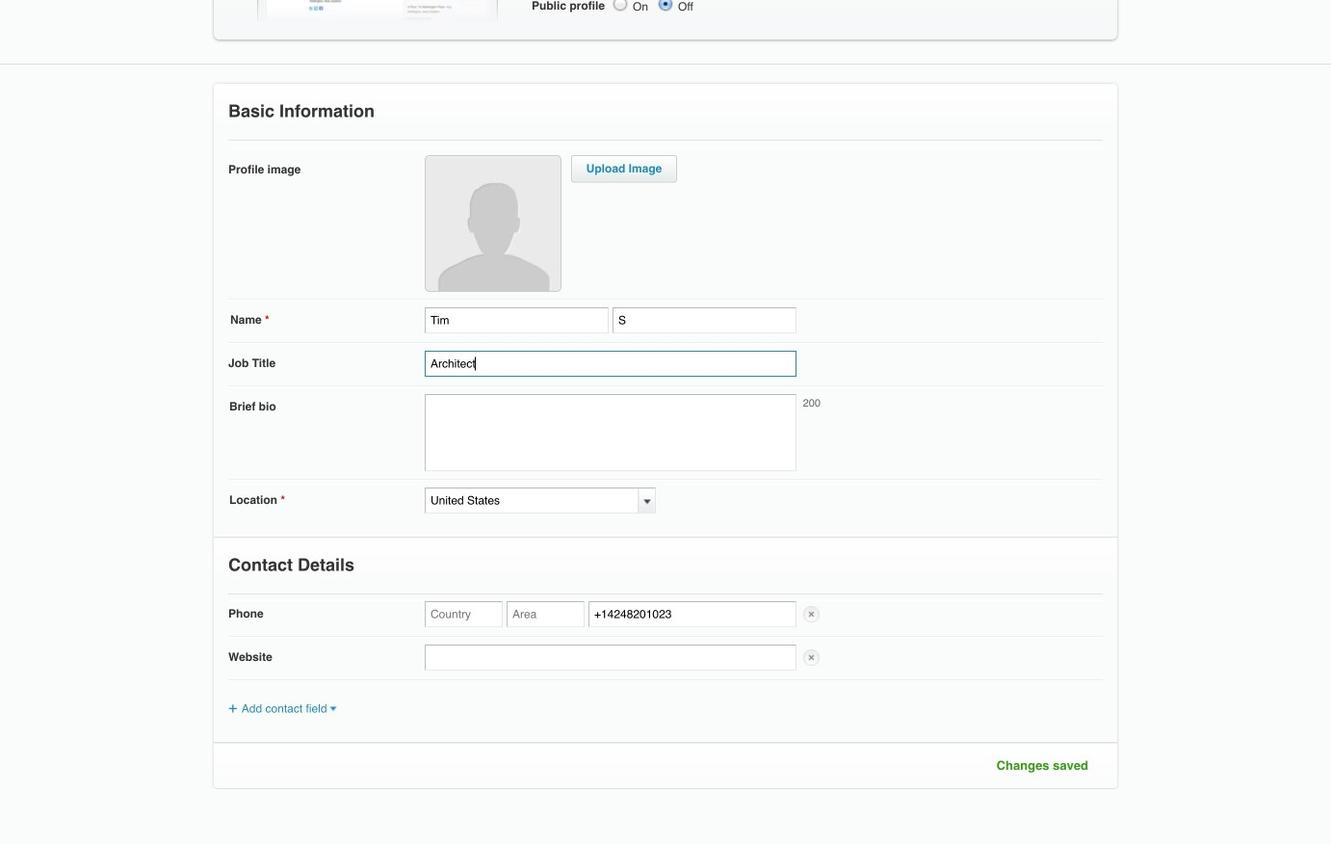Task type: vqa. For each thing, say whether or not it's contained in the screenshot.
Country Text Box
yes



Task type: describe. For each thing, give the bounding box(es) containing it.
el image
[[329, 706, 337, 713]]

Country text field
[[425, 601, 503, 627]]



Task type: locate. For each thing, give the bounding box(es) containing it.
None button
[[612, 0, 629, 12], [657, 0, 675, 12], [612, 0, 629, 12], [657, 0, 675, 12]]

None text field
[[425, 351, 797, 377], [425, 488, 639, 514], [425, 351, 797, 377], [425, 488, 639, 514]]

Number text field
[[589, 601, 797, 627]]

Last text field
[[613, 307, 797, 333]]

None text field
[[425, 394, 797, 471], [425, 645, 797, 671], [425, 394, 797, 471], [425, 645, 797, 671]]

Area text field
[[507, 601, 585, 627]]

First text field
[[425, 307, 609, 333]]



